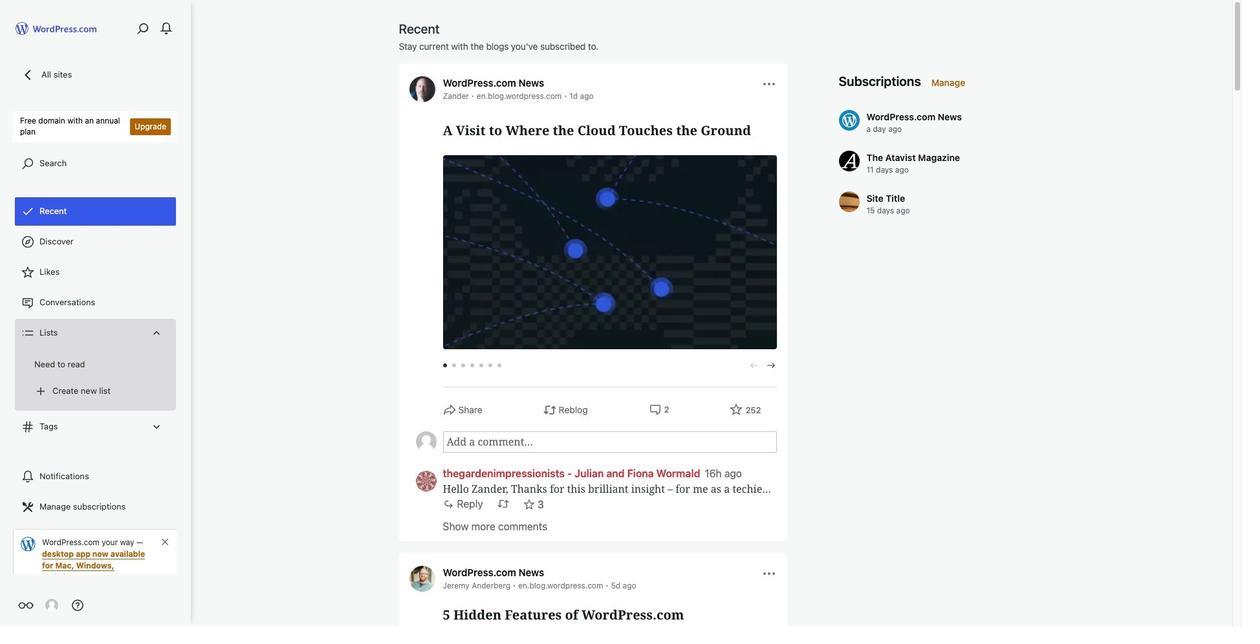 Task type: describe. For each thing, give the bounding box(es) containing it.
1 keyboard_arrow_down image from the top
[[150, 327, 163, 340]]

thegardenimpressionists - julian and fiona wormald image
[[416, 471, 437, 492]]

reblog image
[[498, 499, 509, 510]]

pager controls element
[[443, 360, 777, 372]]

toggle menu image
[[762, 76, 777, 92]]

Add a comment… text field
[[443, 432, 777, 453]]

2 keyboard_arrow_down image from the top
[[150, 420, 163, 433]]

0 vertical spatial jeremy miller image
[[416, 432, 437, 452]]

previous image
[[749, 360, 760, 372]]



Task type: vqa. For each thing, say whether or not it's contained in the screenshot.
tax
no



Task type: locate. For each thing, give the bounding box(es) containing it.
keyboard_arrow_down image
[[150, 327, 163, 340], [150, 420, 163, 433]]

jeremy miller image right reader icon
[[45, 599, 58, 612]]

1 horizontal spatial jeremy miller image
[[416, 432, 437, 452]]

jeremy miller image up thegardenimpressionists - julian and fiona wormald icon
[[416, 432, 437, 452]]

reader image
[[18, 598, 34, 614]]

jeremy miller image
[[416, 432, 437, 452], [45, 599, 58, 612]]

1 vertical spatial keyboard_arrow_down image
[[150, 420, 163, 433]]

0 horizontal spatial jeremy miller image
[[45, 599, 58, 612]]

dismiss image
[[160, 537, 170, 547]]

zander image
[[409, 76, 435, 102]]

next image
[[765, 360, 777, 372]]

toggle menu image
[[762, 566, 777, 582]]

0 vertical spatial keyboard_arrow_down image
[[150, 327, 163, 340]]

jeremy anderberg image
[[409, 566, 435, 592]]

group
[[416, 432, 777, 453]]

main content
[[399, 21, 1243, 627]]

1 vertical spatial jeremy miller image
[[45, 599, 58, 612]]



